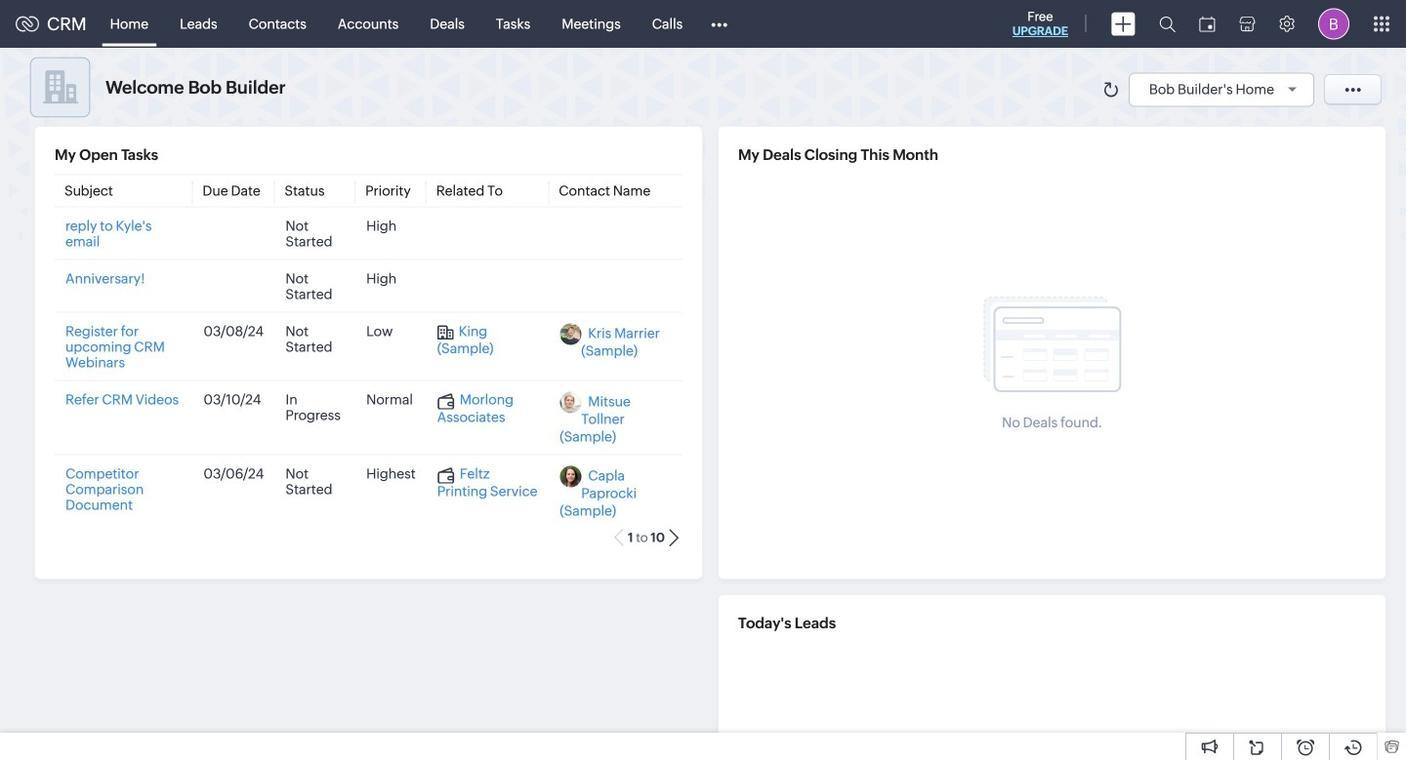 Task type: describe. For each thing, give the bounding box(es) containing it.
create menu image
[[1112, 12, 1136, 36]]

logo image
[[16, 16, 39, 32]]

profile element
[[1307, 0, 1362, 47]]

search element
[[1148, 0, 1188, 48]]

calendar image
[[1200, 16, 1216, 32]]



Task type: vqa. For each thing, say whether or not it's contained in the screenshot.
'profiles' "Link"
no



Task type: locate. For each thing, give the bounding box(es) containing it.
Other Modules field
[[699, 8, 741, 40]]

search image
[[1159, 16, 1176, 32]]

profile image
[[1319, 8, 1350, 40]]

create menu element
[[1100, 0, 1148, 47]]



